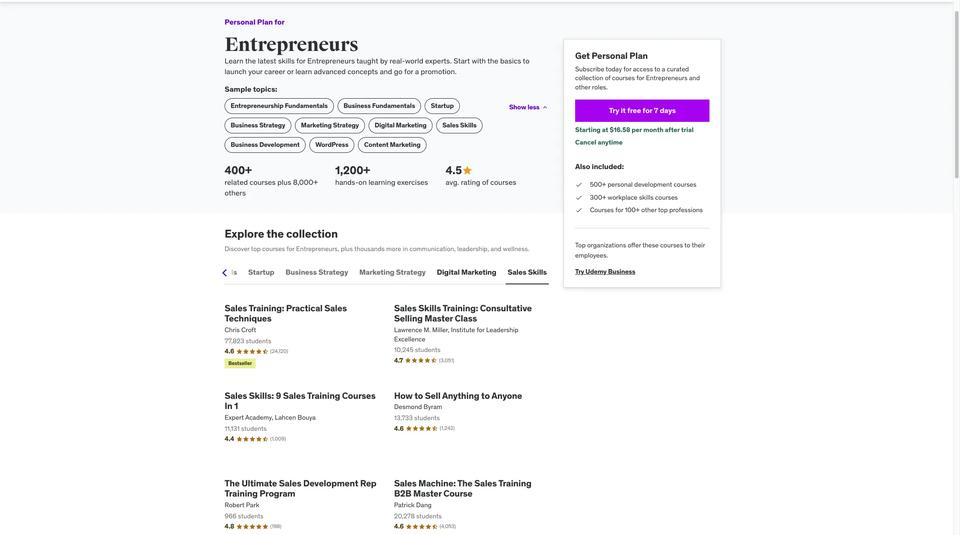 Task type: vqa. For each thing, say whether or not it's contained in the screenshot.
experts.
yes



Task type: locate. For each thing, give the bounding box(es) containing it.
500+
[[590, 180, 606, 189]]

digital marketing for digital marketing 'link'
[[375, 121, 427, 129]]

the up "your"
[[245, 56, 256, 66]]

xsmall image left 300+
[[576, 193, 583, 202]]

course
[[444, 488, 473, 499]]

0 vertical spatial plus
[[278, 178, 291, 187]]

sales up patrick
[[394, 478, 417, 489]]

0 horizontal spatial try
[[576, 267, 585, 276]]

digital inside button
[[437, 267, 460, 277]]

exercises
[[397, 178, 428, 187]]

development left rep
[[303, 478, 358, 489]]

courses down today at the right
[[612, 74, 635, 82]]

training: up croft
[[249, 302, 284, 314]]

0 vertical spatial startup
[[431, 102, 454, 110]]

sales right 9
[[283, 390, 306, 401]]

show less button
[[509, 98, 549, 117]]

less
[[528, 103, 540, 111]]

0 vertical spatial master
[[425, 313, 453, 324]]

included:
[[592, 162, 624, 171]]

development down business strategy link
[[259, 140, 300, 149]]

1 horizontal spatial development
[[303, 478, 358, 489]]

skills inside "sales skills" link
[[460, 121, 477, 129]]

startup button
[[246, 261, 276, 283]]

fundamentals up marketing strategy link
[[285, 102, 328, 110]]

0 horizontal spatial and
[[380, 67, 392, 76]]

for up latest
[[275, 17, 285, 26]]

topics:
[[253, 84, 277, 94]]

m.
[[424, 326, 431, 334]]

business strategy
[[231, 121, 285, 129], [286, 267, 348, 277]]

courses up 'startup' button
[[262, 245, 285, 253]]

0 horizontal spatial the
[[225, 478, 240, 489]]

of
[[605, 74, 611, 82], [482, 178, 489, 187]]

1 horizontal spatial training:
[[443, 302, 478, 314]]

0 horizontal spatial business strategy
[[231, 121, 285, 129]]

2 vertical spatial skills
[[419, 302, 441, 314]]

1 vertical spatial development
[[303, 478, 358, 489]]

bouya
[[298, 413, 316, 422]]

rep
[[360, 478, 377, 489]]

0 horizontal spatial business fundamentals
[[155, 267, 237, 277]]

0 vertical spatial collection
[[576, 74, 604, 82]]

0 vertical spatial top
[[658, 206, 668, 214]]

courses inside sales skills: 9 sales training courses in 1 expert academy, lahcen bouya 11,131 students
[[342, 390, 376, 401]]

sales skills training: consultative selling master class lawrence m. miller, institute for leadership excellence 10,245 students
[[394, 302, 532, 354]]

the inside 'the ultimate sales development rep training program robert park 966 students'
[[225, 478, 240, 489]]

digital for digital marketing button
[[437, 267, 460, 277]]

digital down 'communication,'
[[437, 267, 460, 277]]

0 vertical spatial business strategy
[[231, 121, 285, 129]]

get
[[576, 50, 590, 61]]

1 horizontal spatial the
[[458, 478, 473, 489]]

business for business fundamentals button
[[155, 267, 186, 277]]

sales skills: 9 sales training courses in 1 link
[[225, 390, 380, 412]]

4.5
[[446, 163, 462, 177]]

marketing down leadership,
[[461, 267, 497, 277]]

courses inside explore the collection discover top courses for entrepreneurs, plus thousands more in communication, leadership, and wellness.
[[262, 245, 285, 253]]

strategy inside marketing strategy button
[[396, 267, 426, 277]]

plus
[[278, 178, 291, 187], [341, 245, 353, 253]]

0 horizontal spatial training
[[225, 488, 258, 499]]

b2b
[[394, 488, 412, 499]]

entrepreneurs up advanced
[[307, 56, 355, 66]]

try for try it free for 7 days
[[609, 106, 620, 115]]

4.6 down '77,823'
[[225, 347, 234, 356]]

4.6 down 13,733
[[394, 424, 404, 433]]

marketing strategy button
[[358, 261, 428, 283]]

entrepreneurs inside get personal plan subscribe today for access to a curated collection of courses for entrepreneurs and other roles.
[[646, 74, 688, 82]]

trial
[[682, 125, 694, 134]]

fundamentals for business fundamentals link
[[372, 102, 415, 110]]

leadership,
[[458, 245, 489, 253]]

0 vertical spatial digital marketing
[[375, 121, 427, 129]]

udemy
[[586, 267, 607, 276]]

4053 reviews element
[[440, 523, 456, 530]]

marketing up content marketing
[[396, 121, 427, 129]]

to
[[523, 56, 530, 66], [655, 65, 661, 73], [685, 241, 691, 249], [415, 390, 423, 401], [482, 390, 490, 401]]

top left professions on the top right
[[658, 206, 668, 214]]

entrepreneurship
[[231, 102, 284, 110]]

1 vertical spatial plan
[[630, 50, 648, 61]]

2 training: from the left
[[443, 302, 478, 314]]

1 horizontal spatial a
[[662, 65, 666, 73]]

business for business fundamentals link
[[344, 102, 371, 110]]

courses right rating
[[491, 178, 517, 187]]

sales down startup link
[[443, 121, 459, 129]]

how
[[394, 390, 413, 401]]

business strategy for 'business strategy' button
[[286, 267, 348, 277]]

sales right the practical
[[325, 302, 347, 314]]

training inside 'the ultimate sales development rep training program robert park 966 students'
[[225, 488, 258, 499]]

collection down subscribe
[[576, 74, 604, 82]]

month
[[644, 125, 664, 134]]

966
[[225, 512, 237, 520]]

go
[[394, 67, 403, 76]]

to left their
[[685, 241, 691, 249]]

sales skills inside button
[[508, 267, 547, 277]]

0 horizontal spatial plus
[[278, 178, 291, 187]]

plus left thousands
[[341, 245, 353, 253]]

business strategy button
[[284, 261, 350, 283]]

personal up today at the right
[[592, 50, 628, 61]]

0 horizontal spatial personal
[[225, 17, 256, 26]]

1 horizontal spatial skills
[[639, 193, 654, 201]]

xsmall image right less
[[542, 104, 549, 111]]

wordpress
[[316, 140, 349, 149]]

1 horizontal spatial and
[[491, 245, 502, 253]]

students inside sales machine: the sales training b2b master course patrick dang 20,278 students
[[417, 512, 442, 520]]

0 horizontal spatial a
[[415, 67, 419, 76]]

the inside explore the collection discover top courses for entrepreneurs, plus thousands more in communication, leadership, and wellness.
[[267, 227, 284, 241]]

courses down development
[[656, 193, 678, 201]]

1 vertical spatial 4.6
[[394, 424, 404, 433]]

1 horizontal spatial fundamentals
[[285, 102, 328, 110]]

top for 100+
[[658, 206, 668, 214]]

collection inside get personal plan subscribe today for access to a curated collection of courses for entrepreneurs and other roles.
[[576, 74, 604, 82]]

skills inside sales skills button
[[528, 267, 547, 277]]

plan up latest
[[257, 17, 273, 26]]

training: up institute
[[443, 302, 478, 314]]

anything
[[442, 390, 480, 401]]

sales skills for sales skills button
[[508, 267, 547, 277]]

lawrence
[[394, 326, 422, 334]]

a down world
[[415, 67, 419, 76]]

business strategy inside button
[[286, 267, 348, 277]]

digital for digital marketing 'link'
[[375, 121, 395, 129]]

digital marketing
[[375, 121, 427, 129], [437, 267, 497, 277]]

1 vertical spatial business strategy
[[286, 267, 348, 277]]

to right access
[[655, 65, 661, 73]]

training inside sales machine: the sales training b2b master course patrick dang 20,278 students
[[499, 478, 532, 489]]

skills up medium icon
[[460, 121, 477, 129]]

personal up learn
[[225, 17, 256, 26]]

0 vertical spatial of
[[605, 74, 611, 82]]

other left roles.
[[576, 83, 591, 91]]

entrepreneurs up or
[[225, 33, 359, 57]]

1 the from the left
[[225, 478, 240, 489]]

strategy inside marketing strategy link
[[333, 121, 359, 129]]

1 horizontal spatial xsmall image
[[576, 206, 583, 215]]

to right basics
[[523, 56, 530, 66]]

xsmall image up top
[[576, 206, 583, 215]]

marketing strategy inside button
[[359, 267, 426, 277]]

of inside get personal plan subscribe today for access to a curated collection of courses for entrepreneurs and other roles.
[[605, 74, 611, 82]]

digital inside 'link'
[[375, 121, 395, 129]]

courses inside 400+ related courses plus 8,000+ others
[[250, 178, 276, 187]]

dang
[[416, 501, 432, 509]]

top inside explore the collection discover top courses for entrepreneurs, plus thousands more in communication, leadership, and wellness.
[[251, 245, 261, 253]]

1 vertical spatial digital marketing
[[437, 267, 497, 277]]

entrepreneurs
[[225, 33, 359, 57], [307, 56, 355, 66], [646, 74, 688, 82]]

xsmall image down also
[[576, 180, 583, 189]]

strategy inside 'business strategy' button
[[319, 267, 348, 277]]

students inside 'the ultimate sales development rep training program robert park 966 students'
[[238, 512, 264, 520]]

0 horizontal spatial plan
[[257, 17, 273, 26]]

1 vertical spatial top
[[251, 245, 261, 253]]

for left 7
[[643, 106, 653, 115]]

skills up 'courses for 100+ other top professions'
[[639, 193, 654, 201]]

entrepreneurs,
[[296, 245, 339, 253]]

1 vertical spatial collection
[[286, 227, 338, 241]]

marketing for content marketing link
[[390, 140, 421, 149]]

0 vertical spatial skills
[[460, 121, 477, 129]]

sales down wellness.
[[508, 267, 527, 277]]

courses right these
[[661, 241, 683, 249]]

0 vertical spatial sales skills
[[443, 121, 477, 129]]

sales skills down startup link
[[443, 121, 477, 129]]

2 vertical spatial 4.6
[[394, 522, 404, 531]]

0 horizontal spatial training:
[[249, 302, 284, 314]]

0 vertical spatial xsmall image
[[576, 180, 583, 189]]

0 horizontal spatial the
[[245, 56, 256, 66]]

1 vertical spatial of
[[482, 178, 489, 187]]

business strategy for business strategy link
[[231, 121, 285, 129]]

1 horizontal spatial business fundamentals
[[344, 102, 415, 110]]

courses left how
[[342, 390, 376, 401]]

starting
[[576, 125, 601, 134]]

learning
[[369, 178, 396, 187]]

for left 100+
[[616, 206, 624, 214]]

2 horizontal spatial the
[[488, 56, 499, 66]]

fundamentals down discover
[[188, 267, 237, 277]]

the for latest
[[245, 56, 256, 66]]

personal plan for
[[225, 17, 285, 26]]

sell
[[425, 390, 441, 401]]

1 horizontal spatial business strategy
[[286, 267, 348, 277]]

0 vertical spatial skills
[[278, 56, 295, 66]]

sales machine: the sales training b2b master course link
[[394, 478, 549, 499]]

1 xsmall image from the top
[[576, 180, 583, 189]]

1 horizontal spatial plus
[[341, 245, 353, 253]]

1 horizontal spatial startup
[[431, 102, 454, 110]]

the up robert
[[225, 478, 240, 489]]

basics
[[500, 56, 521, 66]]

1 horizontal spatial courses
[[590, 206, 614, 214]]

1 horizontal spatial top
[[658, 206, 668, 214]]

digital marketing down leadership,
[[437, 267, 497, 277]]

plus left 8,000+ on the top of the page
[[278, 178, 291, 187]]

1 vertical spatial startup
[[248, 267, 275, 277]]

the for collection
[[267, 227, 284, 241]]

courses down 300+
[[590, 206, 614, 214]]

students down academy,
[[241, 424, 267, 433]]

startup inside button
[[248, 267, 275, 277]]

fundamentals up digital marketing 'link'
[[372, 102, 415, 110]]

per
[[632, 125, 642, 134]]

digital marketing inside button
[[437, 267, 497, 277]]

4.4
[[225, 435, 234, 443]]

1 horizontal spatial plan
[[630, 50, 648, 61]]

1 horizontal spatial try
[[609, 106, 620, 115]]

0 horizontal spatial startup
[[248, 267, 275, 277]]

students down m.
[[415, 346, 441, 354]]

business fundamentals inside button
[[155, 267, 237, 277]]

1 vertical spatial plus
[[341, 245, 353, 253]]

for
[[275, 17, 285, 26], [297, 56, 306, 66], [624, 65, 632, 73], [404, 67, 414, 76], [637, 74, 645, 82], [643, 106, 653, 115], [616, 206, 624, 214], [287, 245, 295, 253], [477, 326, 485, 334]]

how to sell anything to anyone desmond byram 13,733 students
[[394, 390, 522, 422]]

xsmall image
[[542, 104, 549, 111], [576, 206, 583, 215]]

top for collection
[[251, 245, 261, 253]]

strategy for marketing strategy link
[[333, 121, 359, 129]]

1 vertical spatial xsmall image
[[576, 193, 583, 202]]

to left sell
[[415, 390, 423, 401]]

professions
[[670, 206, 703, 214]]

4.6
[[225, 347, 234, 356], [394, 424, 404, 433], [394, 522, 404, 531]]

2 horizontal spatial fundamentals
[[372, 102, 415, 110]]

marketing strategy up wordpress
[[301, 121, 359, 129]]

business fundamentals for business fundamentals button
[[155, 267, 237, 277]]

0 horizontal spatial courses
[[342, 390, 376, 401]]

show
[[509, 103, 527, 111]]

4.6 for sales training: practical sales techniques
[[225, 347, 234, 356]]

skills up or
[[278, 56, 295, 66]]

1 horizontal spatial sales skills
[[508, 267, 547, 277]]

students down park
[[238, 512, 264, 520]]

wordpress link
[[310, 137, 355, 153]]

roles.
[[592, 83, 608, 91]]

3051 reviews element
[[439, 357, 455, 364]]

1 vertical spatial digital
[[437, 267, 460, 277]]

2 horizontal spatial training
[[499, 478, 532, 489]]

other right 100+
[[642, 206, 657, 214]]

for left entrepreneurs,
[[287, 245, 295, 253]]

business fundamentals button
[[153, 261, 239, 283]]

related
[[225, 178, 248, 187]]

1 vertical spatial courses
[[342, 390, 376, 401]]

top right discover
[[251, 245, 261, 253]]

students down the dang
[[417, 512, 442, 520]]

of right rating
[[482, 178, 489, 187]]

startup down discover
[[248, 267, 275, 277]]

and inside learn the latest skills for entrepreneurs taught by real-world experts. start with the basics to launch your career or learn advanced concepts and go for a promotion.
[[380, 67, 392, 76]]

marketing inside 'link'
[[396, 121, 427, 129]]

1 horizontal spatial training
[[307, 390, 340, 401]]

sales up expert
[[225, 390, 247, 401]]

the right machine:
[[458, 478, 473, 489]]

startup up "sales skills" link on the top of page
[[431, 102, 454, 110]]

fundamentals inside button
[[188, 267, 237, 277]]

strategy for business strategy link
[[259, 121, 285, 129]]

sales skills down wellness.
[[508, 267, 547, 277]]

a inside learn the latest skills for entrepreneurs taught by real-world experts. start with the basics to launch your career or learn advanced concepts and go for a promotion.
[[415, 67, 419, 76]]

0 vertical spatial 4.6
[[225, 347, 234, 356]]

marketing strategy for marketing strategy button
[[359, 267, 426, 277]]

skills up m.
[[419, 302, 441, 314]]

2 xsmall image from the top
[[576, 193, 583, 202]]

1242 reviews element
[[440, 425, 455, 432]]

students down byram
[[415, 414, 440, 422]]

strategy down entrepreneurs,
[[319, 267, 348, 277]]

concepts
[[348, 67, 378, 76]]

0 horizontal spatial top
[[251, 245, 261, 253]]

try inside "link"
[[609, 106, 620, 115]]

marketing for digital marketing 'link'
[[396, 121, 427, 129]]

0 horizontal spatial other
[[576, 83, 591, 91]]

0 horizontal spatial skills
[[419, 302, 441, 314]]

0 vertical spatial business fundamentals
[[344, 102, 415, 110]]

training for sales skills: 9 sales training courses in 1
[[307, 390, 340, 401]]

tab navigation element
[[153, 261, 549, 284]]

of down today at the right
[[605, 74, 611, 82]]

training inside sales skills: 9 sales training courses in 1 expert academy, lahcen bouya 11,131 students
[[307, 390, 340, 401]]

business strategy down entrepreneurs,
[[286, 267, 348, 277]]

1 vertical spatial marketing strategy
[[359, 267, 426, 277]]

2 the from the left
[[458, 478, 473, 489]]

24120 reviews element
[[270, 348, 288, 355]]

and
[[380, 67, 392, 76], [689, 74, 700, 82], [491, 245, 502, 253]]

0 horizontal spatial fundamentals
[[188, 267, 237, 277]]

wellness.
[[503, 245, 530, 253]]

sales right ultimate on the bottom of page
[[279, 478, 302, 489]]

previous image
[[217, 265, 232, 280]]

the
[[245, 56, 256, 66], [488, 56, 499, 66], [267, 227, 284, 241]]

1 vertical spatial sales skills
[[508, 267, 547, 277]]

digital marketing inside 'link'
[[375, 121, 427, 129]]

for right institute
[[477, 326, 485, 334]]

0 vertical spatial marketing strategy
[[301, 121, 359, 129]]

0 horizontal spatial sales skills
[[443, 121, 477, 129]]

courses right related
[[250, 178, 276, 187]]

1 horizontal spatial digital marketing
[[437, 267, 497, 277]]

strategy down in at left top
[[396, 267, 426, 277]]

2 horizontal spatial and
[[689, 74, 700, 82]]

0 horizontal spatial digital marketing
[[375, 121, 427, 129]]

marketing down thousands
[[359, 267, 395, 277]]

try left 'udemy'
[[576, 267, 585, 276]]

business fundamentals link
[[338, 98, 421, 114]]

collection up entrepreneurs,
[[286, 227, 338, 241]]

digital marketing up content marketing
[[375, 121, 427, 129]]

1 horizontal spatial personal
[[592, 50, 628, 61]]

to inside learn the latest skills for entrepreneurs taught by real-world experts. start with the basics to launch your career or learn advanced concepts and go for a promotion.
[[523, 56, 530, 66]]

1 horizontal spatial skills
[[460, 121, 477, 129]]

0 vertical spatial development
[[259, 140, 300, 149]]

organizations
[[588, 241, 627, 249]]

1 training: from the left
[[249, 302, 284, 314]]

0 vertical spatial try
[[609, 106, 620, 115]]

1 vertical spatial master
[[414, 488, 442, 499]]

business for 'business strategy' button
[[286, 267, 317, 277]]

1 horizontal spatial of
[[605, 74, 611, 82]]

try left it
[[609, 106, 620, 115]]

sales skills button
[[506, 261, 549, 283]]

class
[[455, 313, 477, 324]]

xsmall image
[[576, 180, 583, 189], [576, 193, 583, 202]]

0 vertical spatial other
[[576, 83, 591, 91]]

entrepreneurs down the curated
[[646, 74, 688, 82]]

strategy down entrepreneurship fundamentals link
[[259, 121, 285, 129]]

300+
[[590, 193, 607, 201]]

strategy inside business strategy link
[[259, 121, 285, 129]]

8,000+
[[293, 178, 318, 187]]

thousands
[[355, 245, 385, 253]]

master up miller,
[[425, 313, 453, 324]]

master up the dang
[[414, 488, 442, 499]]

digital down business fundamentals link
[[375, 121, 395, 129]]

skills down wellness.
[[528, 267, 547, 277]]

2 horizontal spatial skills
[[528, 267, 547, 277]]

1 vertical spatial other
[[642, 206, 657, 214]]

0 horizontal spatial digital
[[375, 121, 395, 129]]

these
[[643, 241, 659, 249]]

0 horizontal spatial collection
[[286, 227, 338, 241]]

a left the curated
[[662, 65, 666, 73]]

try it free for 7 days link
[[576, 99, 710, 122]]

0 vertical spatial xsmall image
[[542, 104, 549, 111]]

master
[[425, 313, 453, 324], [414, 488, 442, 499]]

the right with on the top of the page
[[488, 56, 499, 66]]

consultative
[[480, 302, 532, 314]]

xsmall image inside 'show less' button
[[542, 104, 549, 111]]

1 vertical spatial xsmall image
[[576, 206, 583, 215]]

students inside sales training: practical sales techniques chris croft 77,823 students
[[246, 337, 271, 345]]

$16.58
[[610, 125, 631, 134]]

0 horizontal spatial xsmall image
[[542, 104, 549, 111]]

sales inside sales skills training: consultative selling master class lawrence m. miller, institute for leadership excellence 10,245 students
[[394, 302, 417, 314]]

and inside get personal plan subscribe today for access to a curated collection of courses for entrepreneurs and other roles.
[[689, 74, 700, 82]]

1 vertical spatial try
[[576, 267, 585, 276]]

expert
[[225, 413, 244, 422]]

sales skills
[[443, 121, 477, 129], [508, 267, 547, 277]]

bestseller
[[228, 360, 252, 367]]

4.6 down 20,278
[[394, 522, 404, 531]]

personal inside get personal plan subscribe today for access to a curated collection of courses for entrepreneurs and other roles.
[[592, 50, 628, 61]]

1 horizontal spatial collection
[[576, 74, 604, 82]]

1 vertical spatial personal
[[592, 50, 628, 61]]

access
[[633, 65, 653, 73]]

400+
[[225, 163, 252, 177]]

entrepreneurship fundamentals link
[[225, 98, 334, 114]]

1 horizontal spatial digital
[[437, 267, 460, 277]]

1 vertical spatial business fundamentals
[[155, 267, 237, 277]]

students down croft
[[246, 337, 271, 345]]

to inside the top organizations offer these courses to their employees.
[[685, 241, 691, 249]]



Task type: describe. For each thing, give the bounding box(es) containing it.
business for business strategy link
[[231, 121, 258, 129]]

on
[[359, 178, 367, 187]]

(24,120)
[[270, 348, 288, 355]]

in
[[225, 401, 233, 412]]

discover
[[225, 245, 250, 253]]

taught
[[357, 56, 379, 66]]

institute
[[451, 326, 475, 334]]

0 horizontal spatial development
[[259, 140, 300, 149]]

for right today at the right
[[624, 65, 632, 73]]

ultimate
[[242, 478, 277, 489]]

in
[[403, 245, 408, 253]]

and inside explore the collection discover top courses for entrepreneurs, plus thousands more in communication, leadership, and wellness.
[[491, 245, 502, 253]]

1,200+
[[335, 163, 370, 177]]

4.6 for how to sell anything to anyone
[[394, 424, 404, 433]]

startup link
[[425, 98, 460, 114]]

(3,051)
[[439, 357, 455, 364]]

launch
[[225, 67, 247, 76]]

desmond
[[394, 403, 422, 411]]

1009 reviews element
[[270, 436, 286, 443]]

(1,242)
[[440, 425, 455, 432]]

workplace
[[608, 193, 638, 201]]

digital marketing link
[[369, 118, 433, 133]]

development
[[635, 180, 673, 189]]

marketing strategy for marketing strategy link
[[301, 121, 359, 129]]

master inside sales machine: the sales training b2b master course patrick dang 20,278 students
[[414, 488, 442, 499]]

198 reviews element
[[270, 523, 282, 530]]

for inside explore the collection discover top courses for entrepreneurs, plus thousands more in communication, leadership, and wellness.
[[287, 245, 295, 253]]

today
[[606, 65, 622, 73]]

to inside get personal plan subscribe today for access to a curated collection of courses for entrepreneurs and other roles.
[[655, 65, 661, 73]]

students inside sales skills: 9 sales training courses in 1 expert academy, lahcen bouya 11,131 students
[[241, 424, 267, 433]]

students inside how to sell anything to anyone desmond byram 13,733 students
[[415, 414, 440, 422]]

courses inside get personal plan subscribe today for access to a curated collection of courses for entrepreneurs and other roles.
[[612, 74, 635, 82]]

plus inside explore the collection discover top courses for entrepreneurs, plus thousands more in communication, leadership, and wellness.
[[341, 245, 353, 253]]

at
[[602, 125, 609, 134]]

marketing strategy link
[[295, 118, 365, 133]]

20,278
[[394, 512, 415, 520]]

their
[[692, 241, 705, 249]]

sales up chris
[[225, 302, 247, 314]]

0 horizontal spatial of
[[482, 178, 489, 187]]

startup for 'startup' button
[[248, 267, 275, 277]]

skills for sales skills button
[[528, 267, 547, 277]]

marketing for digital marketing button
[[461, 267, 497, 277]]

11,131
[[225, 424, 240, 433]]

it
[[621, 106, 626, 115]]

for inside "link"
[[643, 106, 653, 115]]

plus inside 400+ related courses plus 8,000+ others
[[278, 178, 291, 187]]

also included:
[[576, 162, 624, 171]]

sales training: practical sales techniques chris croft 77,823 students
[[225, 302, 347, 345]]

entrepreneurs inside learn the latest skills for entrepreneurs taught by real-world experts. start with the basics to launch your career or learn advanced concepts and go for a promotion.
[[307, 56, 355, 66]]

anytime
[[598, 138, 623, 147]]

courses inside the top organizations offer these courses to their employees.
[[661, 241, 683, 249]]

other inside get personal plan subscribe today for access to a curated collection of courses for entrepreneurs and other roles.
[[576, 83, 591, 91]]

skills for "sales skills" link on the top of page
[[460, 121, 477, 129]]

advanced
[[314, 67, 346, 76]]

days
[[660, 106, 676, 115]]

(1,009)
[[270, 436, 286, 442]]

1 horizontal spatial other
[[642, 206, 657, 214]]

1,200+ hands-on learning exercises
[[335, 163, 428, 187]]

entrepreneurship fundamentals
[[231, 102, 328, 110]]

with
[[472, 56, 486, 66]]

medium image
[[462, 165, 473, 176]]

try for try udemy business
[[576, 267, 585, 276]]

croft
[[241, 326, 256, 334]]

get personal plan subscribe today for access to a curated collection of courses for entrepreneurs and other roles.
[[576, 50, 700, 91]]

1
[[234, 401, 238, 412]]

latest
[[258, 56, 276, 66]]

strategy for marketing strategy button
[[396, 267, 426, 277]]

(198)
[[270, 523, 282, 530]]

academy,
[[245, 413, 273, 422]]

for up learn
[[297, 56, 306, 66]]

business for business development link
[[231, 140, 258, 149]]

starting at $16.58 per month after trial cancel anytime
[[576, 125, 694, 147]]

the ultimate sales development rep training program link
[[225, 478, 380, 499]]

0 vertical spatial personal
[[225, 17, 256, 26]]

rating
[[461, 178, 481, 187]]

others
[[225, 188, 246, 197]]

start
[[454, 56, 470, 66]]

also
[[576, 162, 591, 171]]

or
[[287, 67, 294, 76]]

skills inside learn the latest skills for entrepreneurs taught by real-world experts. start with the basics to launch your career or learn advanced concepts and go for a promotion.
[[278, 56, 295, 66]]

by
[[380, 56, 388, 66]]

4.6 for sales machine: the sales training b2b master course
[[394, 522, 404, 531]]

explore the collection discover top courses for entrepreneurs, plus thousands more in communication, leadership, and wellness.
[[225, 227, 530, 253]]

development inside 'the ultimate sales development rep training program robert park 966 students'
[[303, 478, 358, 489]]

collection inside explore the collection discover top courses for entrepreneurs, plus thousands more in communication, leadership, and wellness.
[[286, 227, 338, 241]]

sales training: practical sales techniques link
[[225, 302, 380, 324]]

1 vertical spatial skills
[[639, 193, 654, 201]]

0 vertical spatial plan
[[257, 17, 273, 26]]

400+ related courses plus 8,000+ others
[[225, 163, 318, 197]]

strategy for 'business strategy' button
[[319, 267, 348, 277]]

content marketing
[[364, 140, 421, 149]]

training for sales machine: the sales training b2b master course
[[499, 478, 532, 489]]

training: inside sales training: practical sales techniques chris croft 77,823 students
[[249, 302, 284, 314]]

sample
[[225, 84, 252, 94]]

a inside get personal plan subscribe today for access to a curated collection of courses for entrepreneurs and other roles.
[[662, 65, 666, 73]]

sales inside 'the ultimate sales development rep training program robert park 966 students'
[[279, 478, 302, 489]]

employees.
[[576, 251, 608, 260]]

subscribe
[[576, 65, 605, 73]]

sales inside "sales skills" link
[[443, 121, 459, 129]]

sales skills for "sales skills" link on the top of page
[[443, 121, 477, 129]]

courses up professions on the top right
[[674, 180, 697, 189]]

sales machine: the sales training b2b master course patrick dang 20,278 students
[[394, 478, 532, 520]]

for right 'go'
[[404, 67, 414, 76]]

marketing up wordpress
[[301, 121, 332, 129]]

content marketing link
[[358, 137, 427, 153]]

skills inside sales skills training: consultative selling master class lawrence m. miller, institute for leadership excellence 10,245 students
[[419, 302, 441, 314]]

plan inside get personal plan subscribe today for access to a curated collection of courses for entrepreneurs and other roles.
[[630, 50, 648, 61]]

courses for 100+ other top professions
[[590, 206, 703, 214]]

(4,053)
[[440, 523, 456, 530]]

sales skills: 9 sales training courses in 1 expert academy, lahcen bouya 11,131 students
[[225, 390, 376, 433]]

business strategy link
[[225, 118, 291, 133]]

experts.
[[425, 56, 452, 66]]

lahcen
[[275, 413, 296, 422]]

offer
[[628, 241, 641, 249]]

master inside sales skills training: consultative selling master class lawrence m. miller, institute for leadership excellence 10,245 students
[[425, 313, 453, 324]]

to left anyone
[[482, 390, 490, 401]]

7
[[654, 106, 659, 115]]

startup for startup link
[[431, 102, 454, 110]]

career
[[265, 67, 285, 76]]

show less
[[509, 103, 540, 111]]

learn the latest skills for entrepreneurs taught by real-world experts. start with the basics to launch your career or learn advanced concepts and go for a promotion.
[[225, 56, 530, 76]]

for down access
[[637, 74, 645, 82]]

miller,
[[433, 326, 450, 334]]

0 vertical spatial courses
[[590, 206, 614, 214]]

techniques
[[225, 313, 272, 324]]

machine:
[[419, 478, 456, 489]]

cancel
[[576, 138, 597, 147]]

fundamentals for entrepreneurship fundamentals link
[[285, 102, 328, 110]]

10,245
[[394, 346, 414, 354]]

sales right course
[[475, 478, 497, 489]]

sales inside sales skills button
[[508, 267, 527, 277]]

digital marketing for digital marketing button
[[437, 267, 497, 277]]

more
[[386, 245, 401, 253]]

the inside sales machine: the sales training b2b master course patrick dang 20,278 students
[[458, 478, 473, 489]]

promotion.
[[421, 67, 457, 76]]

for inside sales skills training: consultative selling master class lawrence m. miller, institute for leadership excellence 10,245 students
[[477, 326, 485, 334]]

chris
[[225, 326, 240, 334]]

xsmall image for 300+
[[576, 193, 583, 202]]

business fundamentals for business fundamentals link
[[344, 102, 415, 110]]

selling
[[394, 313, 423, 324]]

xsmall image for 500+
[[576, 180, 583, 189]]

try udemy business link
[[576, 260, 636, 276]]

fundamentals for business fundamentals button
[[188, 267, 237, 277]]

300+ workplace skills courses
[[590, 193, 678, 201]]

training: inside sales skills training: consultative selling master class lawrence m. miller, institute for leadership excellence 10,245 students
[[443, 302, 478, 314]]

sample topics:
[[225, 84, 277, 94]]

after
[[665, 125, 680, 134]]

students inside sales skills training: consultative selling master class lawrence m. miller, institute for leadership excellence 10,245 students
[[415, 346, 441, 354]]



